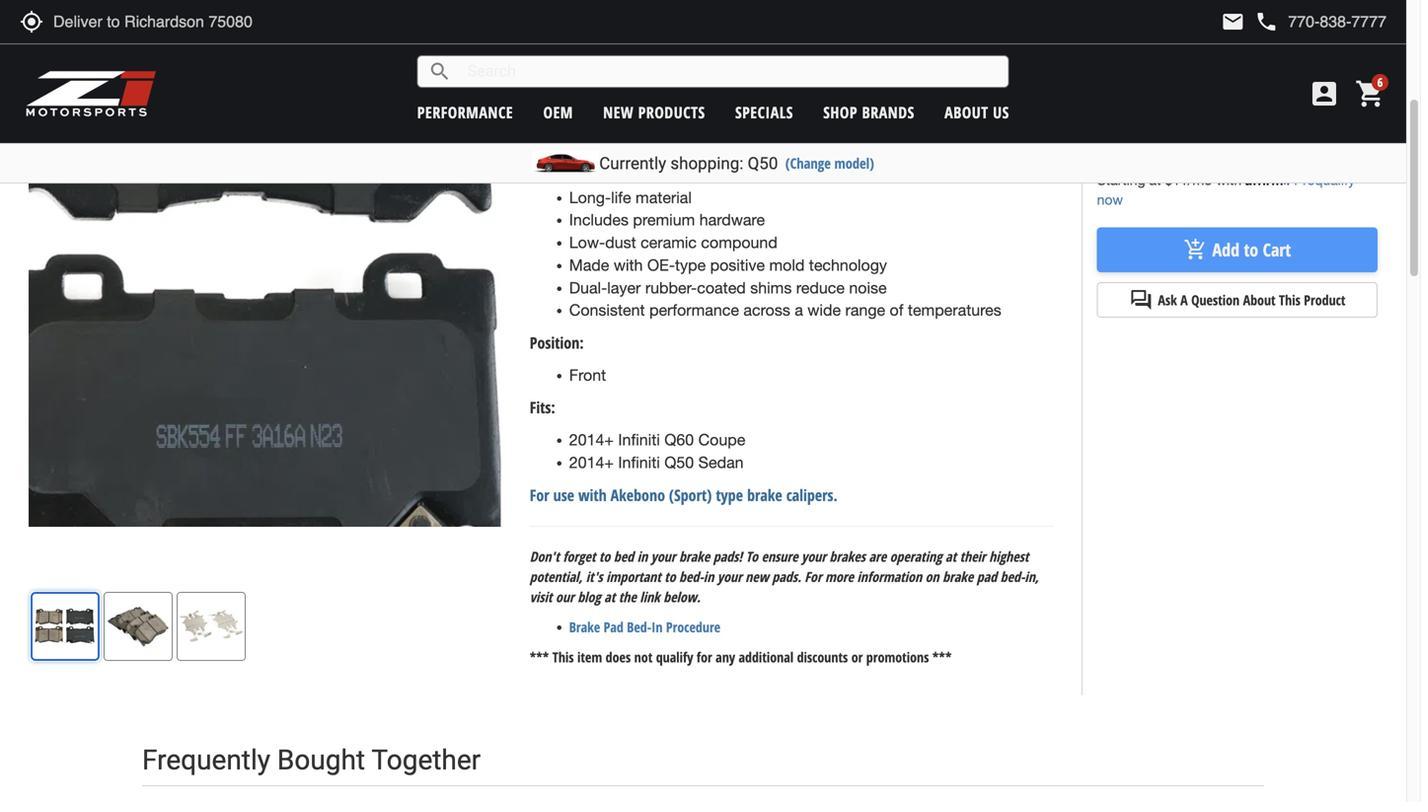 Task type: describe. For each thing, give the bounding box(es) containing it.
q50 inside '2014+ infiniti q60 coupe 2014+ infiniti q50 sedan'
[[664, 453, 694, 472]]

and
[[853, 124, 880, 142]]

0 horizontal spatial at
[[604, 588, 615, 607]]

for inside don't forget to bed in your brake pads! to ensure your brakes are operating at their highest potential, it's important to bed-in your new pads. for more information on brake pad bed-in, visit our blog at the link below.
[[805, 568, 822, 586]]

features:
[[530, 154, 587, 176]]

this inside 'question_answer ask a question about this product'
[[1279, 291, 1300, 309]]

use,
[[919, 101, 949, 119]]

ask
[[1158, 291, 1177, 309]]

oe-
[[647, 256, 675, 274]]

with inside starting at $11 /mo with affirm .
[[1216, 171, 1242, 188]]

engineered
[[769, 101, 847, 119]]

frequently bought together
[[142, 744, 481, 777]]

account_box
[[1309, 78, 1340, 110]]

bed-
[[627, 618, 651, 637]]

important
[[606, 568, 661, 586]]

range
[[845, 301, 885, 319]]

mail link
[[1221, 10, 1245, 34]]

0 horizontal spatial new
[[603, 102, 634, 123]]

sedan
[[698, 453, 744, 472]]

in
[[651, 618, 663, 637]]

dual-
[[569, 279, 607, 297]]

question
[[1191, 291, 1240, 309]]

Search search field
[[452, 56, 1008, 87]]

0 horizontal spatial performance
[[417, 102, 513, 123]]

search
[[428, 60, 452, 83]]

mold
[[769, 256, 805, 274]]

temperatures
[[908, 301, 1001, 319]]

product
[[1304, 291, 1345, 309]]

2 2014+ from the top
[[569, 453, 614, 472]]

my_location
[[20, 10, 43, 34]]

use
[[553, 484, 574, 506]]

with inside long-life material includes premium hardware low-dust ceramic compound made with oe-type positive mold technology dual-layer rubber-coated shims reduce noise consistent performance across a wide range of temperatures
[[614, 256, 643, 274]]

akebono
[[611, 484, 665, 506]]

information
[[857, 568, 922, 586]]

/mo
[[1188, 171, 1212, 188]]

them
[[1009, 101, 1045, 119]]

brands
[[862, 102, 915, 123]]

for use with akebono (sport) type brake calipers.
[[530, 484, 838, 506]]

mail
[[1221, 10, 1245, 34]]

long-life material includes premium hardware low-dust ceramic compound made with oe-type positive mold technology dual-layer rubber-coated shims reduce noise consistent performance across a wide range of temperatures
[[569, 188, 1001, 319]]

0 horizontal spatial this
[[552, 648, 574, 667]]

bought
[[277, 744, 365, 777]]

reduce
[[796, 279, 845, 297]]

across
[[743, 301, 790, 319]]

brake
[[569, 618, 600, 637]]

add
[[1212, 238, 1239, 262]]

pads.
[[772, 568, 801, 586]]

qualify
[[656, 648, 693, 667]]

their
[[960, 547, 986, 566]]

about inside 'question_answer ask a question about this product'
[[1243, 291, 1276, 309]]

shopping_cart link
[[1350, 78, 1387, 110]]

type
[[675, 256, 706, 274]]

noise
[[849, 279, 887, 297]]

q60
[[664, 431, 694, 449]]

0 horizontal spatial your
[[651, 547, 676, 566]]

in,
[[1025, 568, 1039, 586]]

currently shopping: q50 (change model)
[[599, 153, 874, 173]]

0 vertical spatial in
[[637, 547, 648, 566]]

drivers,
[[708, 124, 760, 142]]

show
[[884, 124, 922, 142]]

new products
[[603, 102, 705, 123]]

long-
[[569, 188, 611, 207]]

promotions
[[866, 648, 929, 667]]

1 infiniti from the top
[[618, 431, 660, 449]]

rubber-
[[645, 279, 697, 297]]

these brake pads are specifically engineered for street use, making them a perfect choice for daily drivers, commuters, and show cars.
[[530, 101, 1045, 142]]

pads!
[[713, 547, 742, 566]]

1 bed- from the left
[[679, 568, 704, 586]]

brake inside these brake pads are specifically engineered for street use, making them a perfect choice for daily drivers, commuters, and show cars.
[[577, 101, 617, 119]]

daily
[[671, 124, 704, 142]]

consistent
[[569, 301, 645, 319]]

on
[[925, 568, 939, 586]]

shopping_cart
[[1355, 78, 1387, 110]]

made
[[569, 256, 609, 274]]

2 horizontal spatial your
[[801, 547, 826, 566]]

0 vertical spatial about
[[944, 102, 988, 123]]

mail phone
[[1221, 10, 1278, 34]]

additional
[[739, 648, 794, 667]]

(change
[[785, 153, 831, 173]]

2 vertical spatial brake
[[943, 568, 973, 586]]

perfect
[[543, 124, 592, 142]]

2 vertical spatial with
[[578, 484, 607, 506]]

add_shopping_cart add to cart
[[1184, 238, 1291, 262]]

prequalify now link
[[1097, 171, 1355, 207]]

pad
[[977, 568, 997, 586]]

affirm
[[1245, 169, 1286, 186]]

new inside don't forget to bed in your brake pads! to ensure your brakes are operating at their highest potential, it's important to bed-in your new pads. for more information on brake pad bed-in, visit our blog at the link below.
[[745, 568, 769, 586]]

life
[[611, 188, 631, 207]]

are inside these brake pads are specifically engineered for street use, making them a perfect choice for daily drivers, commuters, and show cars.
[[660, 101, 682, 119]]

about us
[[944, 102, 1009, 123]]

the
[[619, 588, 636, 607]]

for for qualify
[[697, 648, 712, 667]]



Task type: vqa. For each thing, say whether or not it's contained in the screenshot.
NISSAN 370Z Z34 2009 2010 2011 2012 2013 2014 2015 2016 2017 2018 2019 3.7L VQ37VHR VHR NISMO Z1 MOTORSPORTS image
no



Task type: locate. For each thing, give the bounding box(es) containing it.
a left 'wide'
[[795, 301, 803, 319]]

new
[[603, 102, 634, 123], [745, 568, 769, 586]]

0 vertical spatial performance
[[417, 102, 513, 123]]

are
[[660, 101, 682, 119], [869, 547, 886, 566]]

0 vertical spatial q50
[[748, 153, 778, 173]]

to for bed
[[599, 547, 610, 566]]

***
[[530, 648, 549, 667], [932, 648, 952, 667]]

1 horizontal spatial for
[[805, 568, 822, 586]]

a inside long-life material includes premium hardware low-dust ceramic compound made with oe-type positive mold technology dual-layer rubber-coated shims reduce noise consistent performance across a wide range of temperatures
[[795, 301, 803, 319]]

this left product
[[1279, 291, 1300, 309]]

starting at $11 /mo with affirm .
[[1097, 169, 1294, 188]]

procedure
[[666, 618, 720, 637]]

2 horizontal spatial brake
[[943, 568, 973, 586]]

are up the 'daily'
[[660, 101, 682, 119]]

0 vertical spatial this
[[1279, 291, 1300, 309]]

positive
[[710, 256, 765, 274]]

performance down search
[[417, 102, 513, 123]]

for left use
[[530, 484, 549, 506]]

at
[[1149, 171, 1161, 188], [945, 547, 956, 566], [604, 588, 615, 607]]

2 vertical spatial for
[[697, 648, 712, 667]]

bed- up the below.
[[679, 568, 704, 586]]

fits:
[[530, 397, 555, 418]]

.
[[1286, 171, 1290, 188]]

brake left pads!
[[679, 547, 710, 566]]

frequently
[[142, 744, 270, 777]]

at left the their
[[945, 547, 956, 566]]

below.
[[663, 588, 700, 607]]

2 vertical spatial at
[[604, 588, 615, 607]]

calipers.
[[786, 484, 838, 506]]

2 horizontal spatial with
[[1216, 171, 1242, 188]]

at inside starting at $11 /mo with affirm .
[[1149, 171, 1161, 188]]

a down these
[[530, 124, 538, 142]]

to
[[746, 547, 758, 566]]

(sport)
[[669, 484, 712, 506]]

item
[[577, 648, 602, 667]]

oem link
[[543, 102, 573, 123]]

0 horizontal spatial with
[[578, 484, 607, 506]]

with
[[1216, 171, 1242, 188], [614, 256, 643, 274], [578, 484, 607, 506]]

1 *** from the left
[[530, 648, 549, 667]]

for for engineered
[[852, 101, 871, 119]]

link
[[640, 588, 660, 607]]

your up important
[[651, 547, 676, 566]]

0 vertical spatial for
[[852, 101, 871, 119]]

1 vertical spatial with
[[614, 256, 643, 274]]

2014+ infiniti q60 coupe 2014+ infiniti q50 sedan
[[569, 431, 745, 472]]

0 vertical spatial with
[[1216, 171, 1242, 188]]

specials link
[[735, 102, 793, 123]]

pads
[[621, 101, 656, 119]]

1 horizontal spatial for
[[697, 648, 712, 667]]

1 vertical spatial for
[[805, 568, 822, 586]]

q50
[[748, 153, 778, 173], [664, 453, 694, 472]]

1 horizontal spatial q50
[[748, 153, 778, 173]]

with right /mo
[[1216, 171, 1242, 188]]

any
[[716, 648, 735, 667]]

with right use
[[578, 484, 607, 506]]

infiniti
[[618, 431, 660, 449], [618, 453, 660, 472]]

this left item
[[552, 648, 574, 667]]

to
[[1244, 238, 1258, 262], [599, 547, 610, 566], [664, 568, 676, 586]]

1 horizontal spatial about
[[1243, 291, 1276, 309]]

a
[[530, 124, 538, 142], [795, 301, 803, 319]]

for
[[530, 484, 549, 506], [805, 568, 822, 586]]

new up choice
[[603, 102, 634, 123]]

about
[[944, 102, 988, 123], [1243, 291, 1276, 309]]

are up information
[[869, 547, 886, 566]]

a inside these brake pads are specifically engineered for street use, making them a perfect choice for daily drivers, commuters, and show cars.
[[530, 124, 538, 142]]

0 horizontal spatial for
[[530, 484, 549, 506]]

0 horizontal spatial are
[[660, 101, 682, 119]]

shop brands link
[[823, 102, 915, 123]]

1 horizontal spatial brake
[[679, 547, 710, 566]]

about up cars.
[[944, 102, 988, 123]]

0 horizontal spatial bed-
[[679, 568, 704, 586]]

0 horizontal spatial a
[[530, 124, 538, 142]]

layer
[[607, 279, 641, 297]]

front
[[569, 366, 606, 384]]

about right question
[[1243, 291, 1276, 309]]

for
[[852, 101, 871, 119], [648, 124, 667, 142], [697, 648, 712, 667]]

for left the more
[[805, 568, 822, 586]]

0 vertical spatial infiniti
[[618, 431, 660, 449]]

2014+
[[569, 431, 614, 449], [569, 453, 614, 472]]

performance link
[[417, 102, 513, 123]]

1 vertical spatial to
[[599, 547, 610, 566]]

at left $11
[[1149, 171, 1161, 188]]

infiniti left 'q60'
[[618, 431, 660, 449]]

in down pads!
[[704, 568, 714, 586]]

to right add
[[1244, 238, 1258, 262]]

new down to
[[745, 568, 769, 586]]

1 vertical spatial infiniti
[[618, 453, 660, 472]]

0 vertical spatial for
[[530, 484, 549, 506]]

1 horizontal spatial in
[[704, 568, 714, 586]]

1 horizontal spatial your
[[717, 568, 742, 586]]

to left bed
[[599, 547, 610, 566]]

1 vertical spatial q50
[[664, 453, 694, 472]]

1 horizontal spatial new
[[745, 568, 769, 586]]

don't forget to bed in your brake pads! to ensure your brakes are operating at their highest potential, it's important to bed-in your new pads. for more information on brake pad bed-in, visit our blog at the link below.
[[530, 547, 1039, 607]]

1 vertical spatial brake
[[679, 547, 710, 566]]

1 vertical spatial a
[[795, 301, 803, 319]]

2 infiniti from the top
[[618, 453, 660, 472]]

brakes
[[829, 547, 865, 566]]

0 horizontal spatial q50
[[664, 453, 694, 472]]

performance down rubber-
[[649, 301, 739, 319]]

1 horizontal spatial bed-
[[1000, 568, 1025, 586]]

2 horizontal spatial at
[[1149, 171, 1161, 188]]

2 horizontal spatial for
[[852, 101, 871, 119]]

visit
[[530, 588, 552, 607]]

brake down the their
[[943, 568, 973, 586]]

brake up choice
[[577, 101, 617, 119]]

dust
[[605, 233, 636, 252]]

performance
[[417, 102, 513, 123], [649, 301, 739, 319]]

bed-
[[679, 568, 704, 586], [1000, 568, 1025, 586]]

wide
[[808, 301, 841, 319]]

0 horizontal spatial in
[[637, 547, 648, 566]]

cart
[[1263, 238, 1291, 262]]

phone
[[1255, 10, 1278, 34]]

for up and on the right of the page
[[852, 101, 871, 119]]

your up the more
[[801, 547, 826, 566]]

0 vertical spatial to
[[1244, 238, 1258, 262]]

*** left item
[[530, 648, 549, 667]]

more
[[825, 568, 854, 586]]

new products link
[[603, 102, 705, 123]]

bed- down highest
[[1000, 568, 1025, 586]]

about us link
[[944, 102, 1009, 123]]

material
[[636, 188, 692, 207]]

your down pads!
[[717, 568, 742, 586]]

0 vertical spatial 2014+
[[569, 431, 614, 449]]

highest
[[989, 547, 1029, 566]]

now
[[1097, 191, 1123, 207]]

a
[[1180, 291, 1188, 309]]

0 vertical spatial new
[[603, 102, 634, 123]]

or
[[851, 648, 863, 667]]

potential,
[[530, 568, 583, 586]]

1 horizontal spatial to
[[664, 568, 676, 586]]

2 bed- from the left
[[1000, 568, 1025, 586]]

specifically
[[687, 101, 765, 119]]

*** right "promotions"
[[932, 648, 952, 667]]

1 vertical spatial performance
[[649, 301, 739, 319]]

to up the below.
[[664, 568, 676, 586]]

your
[[651, 547, 676, 566], [801, 547, 826, 566], [717, 568, 742, 586]]

are inside don't forget to bed in your brake pads! to ensure your brakes are operating at their highest potential, it's important to bed-in your new pads. for more information on brake pad bed-in, visit our blog at the link below.
[[869, 547, 886, 566]]

2 vertical spatial to
[[664, 568, 676, 586]]

products
[[638, 102, 705, 123]]

1 horizontal spatial are
[[869, 547, 886, 566]]

1 vertical spatial about
[[1243, 291, 1276, 309]]

us
[[993, 102, 1009, 123]]

1 vertical spatial new
[[745, 568, 769, 586]]

1 horizontal spatial at
[[945, 547, 956, 566]]

1 horizontal spatial performance
[[649, 301, 739, 319]]

at left the the
[[604, 588, 615, 607]]

0 horizontal spatial ***
[[530, 648, 549, 667]]

question_answer
[[1129, 288, 1153, 312]]

with up layer on the left top of page
[[614, 256, 643, 274]]

shop brands
[[823, 102, 915, 123]]

making
[[953, 101, 1005, 119]]

performance inside long-life material includes premium hardware low-dust ceramic compound made with oe-type positive mold technology dual-layer rubber-coated shims reduce noise consistent performance across a wide range of temperatures
[[649, 301, 739, 319]]

2 *** from the left
[[932, 648, 952, 667]]

account_box link
[[1304, 78, 1345, 110]]

for left any
[[697, 648, 712, 667]]

bed
[[614, 547, 634, 566]]

does
[[606, 648, 631, 667]]

1 horizontal spatial this
[[1279, 291, 1300, 309]]

in right bed
[[637, 547, 648, 566]]

cars.
[[927, 124, 961, 142]]

1 2014+ from the top
[[569, 431, 614, 449]]

q50 down 'q60'
[[664, 453, 694, 472]]

1 vertical spatial in
[[704, 568, 714, 586]]

1 horizontal spatial ***
[[932, 648, 952, 667]]

1 vertical spatial are
[[869, 547, 886, 566]]

position:
[[530, 332, 584, 353]]

together
[[371, 744, 481, 777]]

it's
[[586, 568, 603, 586]]

0 horizontal spatial brake
[[577, 101, 617, 119]]

z1 motorsports logo image
[[25, 69, 157, 118]]

q50 down drivers,
[[748, 153, 778, 173]]

2 horizontal spatial to
[[1244, 238, 1258, 262]]

1 vertical spatial this
[[552, 648, 574, 667]]

0 horizontal spatial about
[[944, 102, 988, 123]]

hardware
[[699, 211, 765, 229]]

0 horizontal spatial for
[[648, 124, 667, 142]]

prequalify now
[[1097, 171, 1355, 207]]

0 vertical spatial at
[[1149, 171, 1161, 188]]

brake pad bed-in procedure
[[569, 618, 720, 637]]

commuters,
[[765, 124, 849, 142]]

to for cart
[[1244, 238, 1258, 262]]

ceramic
[[641, 233, 697, 252]]

0 vertical spatial brake
[[577, 101, 617, 119]]

1 vertical spatial for
[[648, 124, 667, 142]]

1 horizontal spatial a
[[795, 301, 803, 319]]

shims
[[750, 279, 792, 297]]

coated
[[697, 279, 746, 297]]

0 horizontal spatial to
[[599, 547, 610, 566]]

0 vertical spatial are
[[660, 101, 682, 119]]

infiniti up "akebono"
[[618, 453, 660, 472]]

1 vertical spatial at
[[945, 547, 956, 566]]

blog
[[578, 588, 601, 607]]

add_shopping_cart
[[1184, 238, 1207, 262]]

1 horizontal spatial with
[[614, 256, 643, 274]]

1 vertical spatial 2014+
[[569, 453, 614, 472]]

0 vertical spatial a
[[530, 124, 538, 142]]

oem
[[543, 102, 573, 123]]

for down new products link
[[648, 124, 667, 142]]



